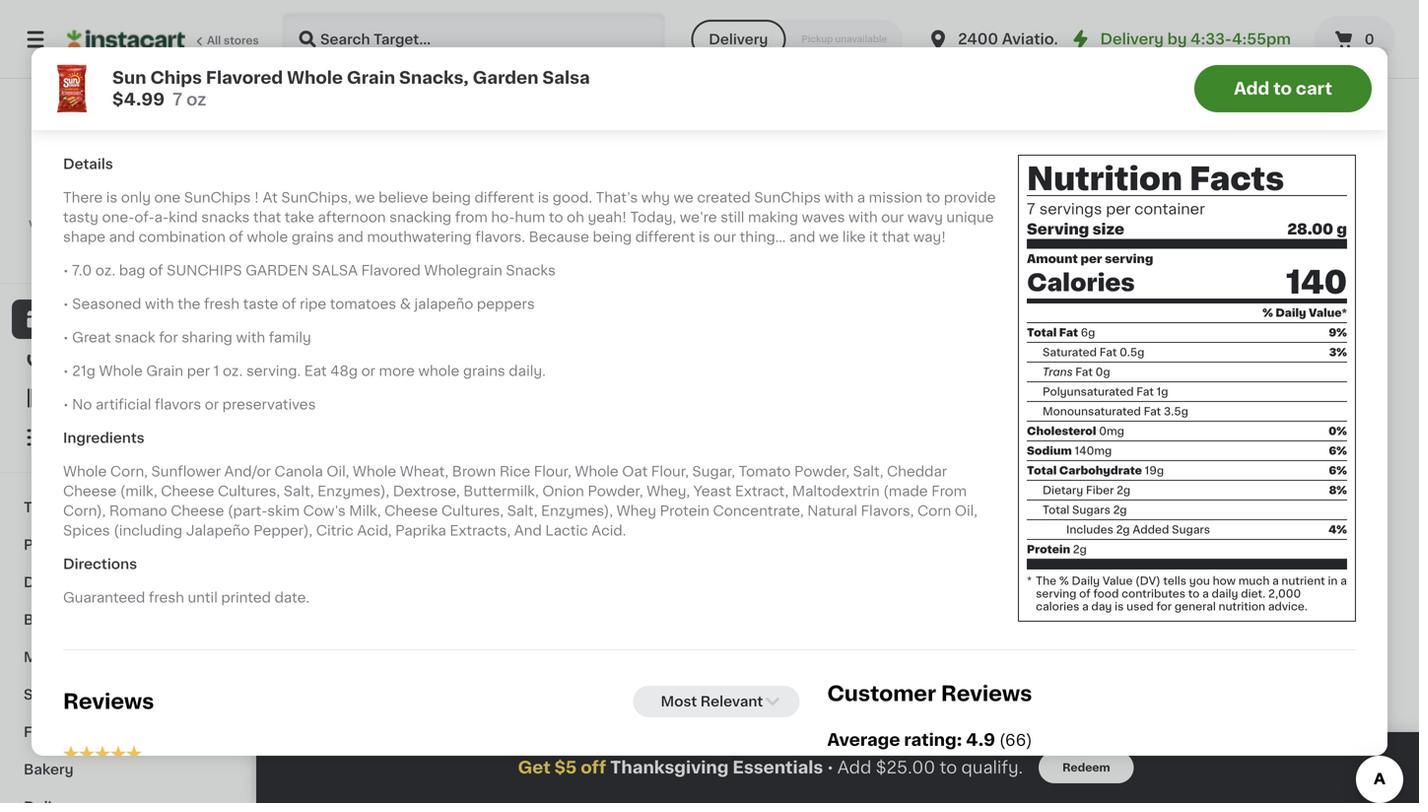 Task type: describe. For each thing, give the bounding box(es) containing it.
flavors.
[[475, 230, 526, 244]]

$ for 4
[[1217, 379, 1224, 389]]

0
[[1365, 33, 1375, 46]]

a down you
[[1203, 589, 1210, 599]]

details
[[63, 158, 113, 171]]

add button for sensible portions garden veggie straws sea salt
[[1115, 206, 1191, 241]]

add inside treatment tracker modal dialog
[[838, 760, 872, 776]]

it inside there is only one sunchips ! at sunchips,  we believe being different is good. that's why we created sunchips with a mission to provide tasty one-of-a-kind snacks that take afternoon snacking from ho-hum to oh yeah! today, we're still making waves with our wavy unique shape and combination of whole grains and mouthwatering flavors. because being different is our thing... and we like it that way!
[[870, 230, 879, 244]]

most relevant button
[[634, 686, 800, 718]]

* the % daily value (dv) tells you how much a nutrient in a serving of food contributes to a daily diet. 2,000 calories a day is used for general nutrition advice.
[[1027, 576, 1348, 612]]

wholegrain
[[424, 264, 503, 278]]

essentials
[[733, 760, 824, 776]]

size
[[1093, 222, 1125, 237]]

• for • 7.0 oz. bag of sunchips garden salsa flavored wholegrain snacks
[[63, 264, 69, 278]]

add button for sun chips flavored whole grain snacks, harvest cheddar
[[1298, 206, 1375, 241]]

0 horizontal spatial it
[[87, 352, 96, 366]]

fat up the straws
[[1144, 406, 1162, 417]]

with up waves
[[825, 191, 854, 205]]

advice.
[[1269, 601, 1308, 612]]

7 oz for angie's boomchickapop sweet & salty kettle corn popcorn
[[479, 500, 501, 511]]

in left lactic
[[533, 520, 543, 531]]

and
[[514, 524, 542, 538]]

grains inside there is only one sunchips ! at sunchips,  we believe being different is good. that's why we created sunchips with a mission to provide tasty one-of-a-kind snacks that take afternoon snacking from ho-hum to oh yeah! today, we're still making waves with our wavy unique shape and combination of whole grains and mouthwatering flavors. because being different is our thing... and we like it that way!
[[292, 230, 334, 244]]

delivery for delivery
[[709, 33, 769, 46]]

product group containing 1 lb
[[846, 0, 1014, 44]]

again
[[100, 352, 139, 366]]

1 horizontal spatial being
[[593, 230, 632, 244]]

1 horizontal spatial ct
[[1064, 749, 1075, 760]]

flavored inside 4 sun chips flavored whole grain snacks, garden salsa
[[370, 404, 429, 418]]

7 for sensible portions garden veggie straws sea salt
[[1029, 481, 1036, 492]]

1 and from the left
[[109, 230, 135, 244]]

oz down sodium
[[1038, 481, 1051, 492]]

acid.
[[592, 524, 627, 538]]

add button for angie's boomchickapop sweet & salty kettle corn popcorn
[[565, 206, 641, 241]]

1 3 from the left
[[490, 378, 504, 398]]

target logo image
[[82, 103, 169, 189]]

stock for sensible portions garden veggie straws sea salt
[[1096, 500, 1127, 511]]

2 and from the left
[[338, 230, 364, 244]]

2g left added
[[1117, 524, 1131, 535]]

corn),
[[63, 505, 106, 518]]

cheese up paprika
[[385, 505, 438, 518]]

(50+)
[[1210, 141, 1248, 155]]

daily inside "* the % daily value (dv) tells you how much a nutrient in a serving of food contributes to a daily diet. 2,000 calories a day is used for general nutrition advice."
[[1072, 576, 1101, 587]]

cinnamon
[[1047, 712, 1118, 726]]

many inside button
[[682, 462, 714, 473]]

a inside there is only one sunchips ! at sunchips,  we believe being different is good. that's why we created sunchips with a mission to provide tasty one-of-a-kind snacks that take afternoon snacking from ho-hum to oh yeah! today, we're still making waves with our wavy unique shape and combination of whole grains and mouthwatering flavors. because being different is our thing... and we like it that way!
[[858, 191, 866, 205]]

most relevant
[[661, 695, 764, 709]]

many for sun chips flavored whole grain snacks, garden salsa
[[316, 500, 347, 511]]

7 for sun chips flavored whole grain snacks, garden salsa
[[296, 481, 302, 492]]

cheese down sunflower
[[161, 485, 214, 499]]

0 vertical spatial sugars
[[1073, 505, 1111, 516]]

grain inside "sun chips flavored whole grain snacks, garden salsa $4.99 7 oz"
[[347, 70, 395, 86]]

1 horizontal spatial salt,
[[507, 505, 538, 518]]

why
[[642, 191, 670, 205]]

0 horizontal spatial the
[[178, 298, 201, 311]]

1 24 ct from the left
[[1047, 749, 1075, 760]]

2g up includes 2g added sugars
[[1114, 505, 1128, 516]]

5 ct button
[[846, 200, 1014, 476]]

a left day
[[1083, 601, 1089, 612]]

1 vertical spatial sugars
[[1173, 524, 1211, 535]]

1 vertical spatial all
[[749, 778, 763, 789]]

fat for trans
[[1076, 367, 1093, 378]]

& for seafood
[[64, 651, 75, 665]]

spices
[[63, 524, 110, 538]]

making
[[748, 211, 799, 225]]

a right nutrient
[[1341, 576, 1348, 587]]

hum
[[515, 211, 546, 225]]

oz down buttermilk,
[[488, 500, 501, 511]]

day
[[1092, 601, 1113, 612]]

2g down includes
[[1074, 544, 1087, 555]]

3 and from the left
[[790, 230, 816, 244]]

oz inside product group
[[1074, 33, 1087, 43]]

4 inside 4 sun chips flavored whole grain snacks, garden salsa
[[307, 378, 322, 398]]

boomchickapop
[[479, 443, 614, 457]]

1 horizontal spatial %
[[1263, 308, 1274, 318]]

• for • seasoned with the fresh taste of ripe tomatoes & jalapeño peppers
[[63, 298, 69, 311]]

fat left 1g
[[1137, 386, 1155, 397]]

• seasoned with the fresh taste of ripe tomatoes & jalapeño peppers
[[63, 298, 535, 311]]

of left ripe
[[282, 298, 296, 311]]

2 horizontal spatial we
[[819, 230, 839, 244]]

shop
[[55, 313, 92, 326]]

7 oz for sun chips flavored whole grain snacks, harvest cheddar
[[1213, 481, 1235, 492]]

facts
[[1190, 164, 1285, 195]]

1 horizontal spatial we
[[674, 191, 694, 205]]

in down harvest
[[1266, 500, 1276, 511]]

with up snack at top left
[[145, 298, 174, 311]]

0 vertical spatial being
[[432, 191, 471, 205]]

whole up the (215)
[[575, 465, 619, 479]]

1g
[[1157, 386, 1169, 397]]

corn inside angie's boomchickapop sweet & salty kettle corn popcorn
[[479, 483, 513, 496]]

1 vertical spatial grains
[[463, 365, 506, 378]]

garden inside "sun chips flavored whole grain snacks, garden salsa $4.99 7 oz"
[[473, 70, 539, 86]]

saturated
[[1043, 347, 1097, 358]]

added
[[1133, 524, 1170, 535]]

product group containing ★★★★★
[[1029, 0, 1197, 105]]

is inside "* the % daily value (dv) tells you how much a nutrient in a serving of food contributes to a daily diet. 2,000 calories a day is used for general nutrition advice."
[[1115, 601, 1124, 612]]

produce link
[[12, 527, 240, 564]]

0 vertical spatial salt,
[[854, 465, 884, 479]]

8 oz button
[[663, 0, 830, 28]]

kettle
[[579, 463, 621, 477]]

original
[[1362, 672, 1416, 686]]

instacart.
[[107, 235, 161, 246]]

sugar,
[[693, 465, 736, 479]]

cheddar inside sun chips flavored whole grain snacks, harvest cheddar
[[1271, 443, 1331, 457]]

a-
[[154, 211, 169, 225]]

stock for angie's boomchickapop sweet & salty kettle corn popcorn
[[546, 520, 577, 531]]

waves
[[802, 211, 845, 225]]

romano
[[109, 505, 167, 518]]

0 vertical spatial serving
[[1105, 253, 1154, 265]]

1 vertical spatial oil,
[[955, 505, 978, 518]]

1 vertical spatial whole
[[419, 365, 460, 378]]

2 vertical spatial per
[[187, 365, 210, 378]]

still
[[721, 211, 745, 225]]

used
[[1127, 601, 1154, 612]]

ripe
[[300, 298, 327, 311]]

delivery by 4:33-4:55pm
[[1101, 32, 1292, 46]]

tells
[[1164, 576, 1187, 587]]

1 horizontal spatial or
[[361, 365, 376, 378]]

0 vertical spatial all
[[207, 35, 221, 46]]

protein 2g
[[1027, 544, 1087, 555]]

mouthwatering
[[367, 230, 472, 244]]

many for sensible portions garden veggie straws sea salt
[[1049, 500, 1080, 511]]

0 horizontal spatial oil,
[[327, 465, 349, 479]]

gluten-free vegan
[[1031, 356, 1142, 367]]

0 horizontal spatial enzymes),
[[318, 485, 390, 499]]

corn inside whole corn, sunflower and/or canola oil, whole wheat, brown rice flour, whole oat flour, sugar, tomato powder, salt, cheddar cheese (milk, cheese cultures, salt, enzymes), dextrose, buttermilk, onion powder, whey, yeast extract, maltodextrin (made from corn), romano cheese (part-skim cow's milk, cheese cultures, salt, enzymes), whey protein concentrate, natural flavors, corn oil, spices (including jalapeño pepper), citric acid, paprika extracts, and lactic acid.
[[918, 505, 952, 518]]

1 horizontal spatial cultures,
[[442, 505, 504, 518]]

thanksgiving inside treatment tracker modal dialog
[[610, 760, 729, 776]]

0 vertical spatial fresh
[[204, 298, 240, 311]]

harvest
[[1213, 443, 1267, 457]]

(96)
[[1102, 465, 1125, 476]]

0 vertical spatial for
[[159, 331, 178, 345]]

oat
[[622, 465, 648, 479]]

includes
[[1067, 524, 1114, 535]]

dairy & eggs link
[[12, 564, 240, 601]]

onion
[[543, 485, 585, 499]]

is down we're
[[699, 230, 710, 244]]

daily
[[1212, 589, 1239, 599]]

of right bag
[[149, 264, 163, 278]]

portions
[[1092, 404, 1150, 418]]

yeast
[[694, 485, 732, 499]]

0 vertical spatial daily
[[1276, 308, 1307, 318]]

1 vertical spatial or
[[205, 398, 219, 412]]

garden
[[246, 264, 308, 278]]

every
[[720, 715, 770, 732]]

corn,
[[110, 465, 148, 479]]

(66) inside average rating: 4.9 (66)
[[1000, 733, 1033, 749]]

per for amount
[[1081, 253, 1103, 265]]

whole corn, sunflower and/or canola oil, whole wheat, brown rice flour, whole oat flour, sugar, tomato powder, salt, cheddar cheese (milk, cheese cultures, salt, enzymes), dextrose, buttermilk, onion powder, whey, yeast extract, maltodextrin (made from corn), romano cheese (part-skim cow's milk, cheese cultures, salt, enzymes), whey protein concentrate, natural flavors, corn oil, spices (including jalapeño pepper), citric acid, paprika extracts, and lactic acid.
[[63, 465, 978, 538]]

(dv)
[[1136, 576, 1161, 587]]

1 horizontal spatial oz.
[[223, 365, 243, 378]]

& for candy
[[79, 688, 90, 702]]

4 add button from the left
[[932, 206, 1008, 241]]

we're
[[680, 211, 717, 225]]

to left oh
[[549, 211, 564, 225]]

28.00 g
[[1288, 222, 1348, 237]]

snacks for snacks
[[296, 138, 375, 159]]

saturated fat 0.5g
[[1043, 347, 1145, 358]]

diet.
[[1242, 589, 1266, 599]]

$ 3 99
[[1033, 378, 1071, 398]]

from
[[932, 485, 967, 499]]

many in stock for sun chips flavored whole grain snacks, garden salsa
[[316, 500, 393, 511]]

servings
[[1040, 202, 1103, 217]]

1 vertical spatial enzymes),
[[541, 505, 613, 518]]

of inside "* the % daily value (dv) tells you how much a nutrient in a serving of food contributes to a daily diet. 2,000 calories a day is used for general nutrition advice."
[[1080, 589, 1091, 599]]

per for servings
[[1107, 202, 1131, 217]]

printed
[[221, 591, 271, 605]]

$ for 3
[[1033, 379, 1041, 389]]

sensible portions garden veggie straws sea salt
[[1029, 404, 1183, 457]]

popcorn
[[517, 483, 575, 496]]

% inside "* the % daily value (dv) tells you how much a nutrient in a serving of food contributes to a daily diet. 2,000 calories a day is used for general nutrition advice."
[[1060, 576, 1070, 587]]

2 4 from the left
[[1224, 378, 1239, 398]]

flavored up tomatoes
[[362, 264, 421, 278]]

whole up "milk,"
[[353, 465, 397, 479]]

view pricing policy. not affiliated with instacart.
[[29, 219, 213, 246]]

milk,
[[349, 505, 381, 518]]

1 horizontal spatial that
[[882, 230, 910, 244]]

delivery by 4:33-4:55pm link
[[1069, 28, 1292, 51]]

a up 2,000
[[1273, 576, 1280, 587]]

in down dietary fiber 2g
[[1083, 500, 1093, 511]]

thing...
[[740, 230, 786, 244]]

0 vertical spatial different
[[475, 191, 535, 205]]

whey,
[[647, 485, 690, 499]]

2g down (96)
[[1117, 485, 1131, 496]]

target
[[103, 196, 148, 210]]

average
[[828, 732, 901, 749]]

total for dietary fiber 2g
[[1027, 465, 1057, 476]]

free for gluten-free vegan
[[1074, 356, 1099, 367]]

many in stock for angie's boomchickapop sweet & salty kettle corn popcorn
[[499, 520, 577, 531]]

whole up the recipes link
[[99, 365, 143, 378]]

whole inside "sun chips flavored whole grain snacks, garden salsa $4.99 7 oz"
[[287, 70, 343, 86]]

whole inside 4 sun chips flavored whole grain snacks, garden salsa
[[296, 423, 339, 437]]

oz down harvest
[[1222, 481, 1235, 492]]

oz inside button
[[673, 14, 686, 25]]

in inside taste the season in every sip
[[875, 694, 891, 710]]

not
[[140, 219, 161, 230]]

item carousel region
[[296, 129, 1380, 587]]

buy it again link
[[12, 339, 240, 379]]

recipes
[[55, 391, 113, 405]]

gluten- for gluten-free
[[481, 356, 524, 367]]

carbohydrate
[[1060, 465, 1143, 476]]

for inside "* the % daily value (dv) tells you how much a nutrient in a serving of food contributes to a daily diet. 2,000 calories a day is used for general nutrition advice."
[[1157, 601, 1172, 612]]

• for • great snack for sharing with family
[[63, 331, 69, 345]]

whole inside there is only one sunchips ! at sunchips,  we believe being different is good. that's why we created sunchips with a mission to provide tasty one-of-a-kind snacks that take afternoon snacking from ho-hum to oh yeah! today, we're still making waves with our wavy unique shape and combination of whole grains and mouthwatering flavors. because being different is our thing... and we like it that way!
[[247, 230, 288, 244]]

garden inside sensible portions garden veggie straws sea salt
[[1029, 423, 1081, 437]]

1 vertical spatial fresh
[[149, 591, 184, 605]]

1 vertical spatial salt,
[[284, 485, 314, 499]]

(part-
[[228, 505, 268, 518]]

& left jalapeño
[[400, 298, 411, 311]]

0 vertical spatial oz.
[[95, 264, 116, 278]]

taste
[[720, 694, 768, 710]]

snacks for snacks & candy
[[24, 688, 75, 702]]

0 horizontal spatial reviews
[[63, 692, 154, 712]]

grain inside sun chips flavored whole grain snacks, harvest cheddar
[[1260, 423, 1297, 437]]

mission
[[869, 191, 923, 205]]

includes 2g added sugars
[[1067, 524, 1211, 535]]

100% satisfaction guarantee
[[50, 255, 209, 266]]

1 horizontal spatial powder,
[[795, 465, 850, 479]]

in right cow's at bottom
[[349, 500, 359, 511]]

one
[[154, 191, 181, 205]]

6% for sodium 140mg
[[1330, 446, 1348, 456]]

extracts,
[[450, 524, 511, 538]]

7 up serving
[[1027, 202, 1036, 217]]

0 horizontal spatial we
[[355, 191, 375, 205]]

dextrose,
[[393, 485, 460, 499]]

1 horizontal spatial reviews
[[942, 684, 1033, 704]]

7 for angie's boomchickapop sweet & salty kettle corn popcorn
[[479, 500, 486, 511]]

gluten-free
[[481, 356, 549, 367]]

salsa
[[312, 264, 358, 278]]

view for view all
[[720, 778, 747, 789]]



Task type: locate. For each thing, give the bounding box(es) containing it.
with down taste
[[236, 331, 265, 345]]

of down snacks on the top of page
[[229, 230, 243, 244]]

1 horizontal spatial cheddar
[[1271, 443, 1331, 457]]

fat for total
[[1060, 327, 1079, 338]]

& inside angie's boomchickapop sweet & salty kettle corn popcorn
[[526, 463, 537, 477]]

view inside view pricing policy. not affiliated with instacart.
[[29, 219, 55, 230]]

2 flour, from the left
[[652, 465, 689, 479]]

• inside get $5 off thanksgiving essentials • add $25.00 to qualify.
[[828, 760, 834, 776]]

bakery link
[[12, 751, 240, 789]]

7 for sun chips flavored whole grain snacks, harvest cheddar
[[1213, 481, 1219, 492]]

in
[[716, 462, 726, 473], [349, 500, 359, 511], [1083, 500, 1093, 511], [1266, 500, 1276, 511], [533, 520, 543, 531], [1329, 576, 1338, 587], [875, 694, 891, 710]]

thanksgiving up spices
[[24, 501, 118, 515]]

chips inside sun chips flavored whole grain snacks, harvest cheddar
[[1243, 404, 1283, 418]]

1 horizontal spatial protein
[[1027, 544, 1071, 555]]

2 sponsored badge image from the top
[[846, 477, 906, 489]]

candy
[[93, 688, 140, 702]]

& up popcorn
[[526, 463, 537, 477]]

you
[[1190, 576, 1211, 587]]

shop link
[[12, 300, 240, 339]]

with up like
[[849, 211, 878, 225]]

1 vertical spatial (66)
[[1000, 733, 1033, 749]]

the up • great snack for sharing with family
[[178, 298, 201, 311]]

sweet
[[479, 463, 522, 477]]

in inside button
[[716, 462, 726, 473]]

gluten- for gluten-free vegan
[[1031, 356, 1074, 367]]

that
[[253, 211, 281, 225], [882, 230, 910, 244]]

add for add button for sensible portions garden veggie straws sea salt
[[1152, 216, 1181, 230]]

6% up 8%
[[1330, 465, 1348, 476]]

1 gluten- from the left
[[481, 356, 524, 367]]

2 vertical spatial total
[[1043, 505, 1070, 516]]

4:33-
[[1191, 32, 1233, 46]]

2 horizontal spatial salt,
[[854, 465, 884, 479]]

24 down $ 17 the original d
[[1333, 749, 1347, 760]]

$ for 17
[[1051, 647, 1058, 658]]

• for • no artificial flavors or preservatives
[[63, 398, 69, 412]]

to up wavy
[[926, 191, 941, 205]]

the inside taste the season in every sip
[[772, 694, 801, 710]]

flavored inside sun chips flavored whole grain snacks, harvest cheddar
[[1287, 404, 1346, 418]]

0 horizontal spatial 24 ct
[[1047, 749, 1075, 760]]

2 sunchips from the left
[[755, 191, 821, 205]]

8 left the x on the right top of page
[[1029, 33, 1037, 43]]

1 horizontal spatial fresh
[[204, 298, 240, 311]]

$ inside $ 17 the original d
[[1337, 647, 1344, 658]]

food
[[1094, 589, 1119, 599]]

add inside button
[[1235, 80, 1270, 97]]

chips inside "sun chips flavored whole grain snacks, garden salsa $4.99 7 oz"
[[150, 70, 202, 86]]

0 horizontal spatial whole
[[247, 230, 288, 244]]

7 oz for sun chips flavored whole grain snacks, garden salsa
[[296, 481, 318, 492]]

1 horizontal spatial our
[[882, 211, 904, 225]]

salsa inside "sun chips flavored whole grain snacks, garden salsa $4.99 7 oz"
[[543, 70, 590, 86]]

is up hum
[[538, 191, 549, 205]]

1 6% from the top
[[1330, 446, 1348, 456]]

for down the 'contributes'
[[1157, 601, 1172, 612]]

1 inside button
[[846, 13, 851, 24]]

add for add button associated with sun chips flavored whole grain snacks, harvest cheddar
[[1336, 216, 1365, 230]]

1 horizontal spatial whole
[[419, 365, 460, 378]]

flavored inside "sun chips flavored whole grain snacks, garden salsa $4.99 7 oz"
[[206, 70, 283, 86]]

99 up sun chips flavored whole grain snacks, harvest cheddar at the right of the page
[[1241, 379, 1256, 389]]

fat left the 0g
[[1076, 367, 1093, 378]]

1 horizontal spatial 4
[[1224, 378, 1239, 398]]

cheese up the corn),
[[63, 485, 117, 499]]

0 horizontal spatial per
[[187, 365, 210, 378]]

0 horizontal spatial and
[[109, 230, 135, 244]]

sun inside sun chips flavored whole grain snacks, harvest cheddar
[[1213, 404, 1239, 418]]

protein inside whole corn, sunflower and/or canola oil, whole wheat, brown rice flour, whole oat flour, sugar, tomato powder, salt, cheddar cheese (milk, cheese cultures, salt, enzymes), dextrose, buttermilk, onion powder, whey, yeast extract, maltodextrin (made from corn), romano cheese (part-skim cow's milk, cheese cultures, salt, enzymes), whey protein concentrate, natural flavors, corn oil, spices (including jalapeño pepper), citric acid, paprika extracts, and lactic acid.
[[660, 505, 710, 518]]

powder,
[[795, 465, 850, 479], [588, 485, 643, 499]]

free for gluten-free
[[524, 356, 549, 367]]

None search field
[[282, 12, 666, 67]]

sponsored badge image for 5 ct button
[[846, 477, 906, 489]]

6% down 0%
[[1330, 446, 1348, 456]]

$
[[1033, 379, 1041, 389], [1217, 379, 1224, 389], [1051, 647, 1058, 658], [1337, 647, 1344, 658]]

view left all
[[1153, 141, 1187, 155]]

taste the season in every sip image
[[297, 603, 703, 804], [720, 644, 755, 679]]

snacks, for garden
[[399, 70, 469, 86]]

sun for sun chips flavored whole grain snacks, harvest cheddar
[[1213, 404, 1239, 418]]

preservatives
[[223, 398, 316, 412]]

oil, down from
[[955, 505, 978, 518]]

recipes link
[[12, 379, 240, 418]]

1 vertical spatial that
[[882, 230, 910, 244]]

1 horizontal spatial oil,
[[955, 505, 978, 518]]

many
[[682, 462, 714, 473], [316, 500, 347, 511], [1049, 500, 1080, 511], [1233, 500, 1264, 511], [499, 520, 530, 531]]

& for eggs
[[65, 576, 77, 590]]

add button for many in stock
[[748, 206, 824, 241]]

$ inside the $ 4 99
[[1217, 379, 1224, 389]]

2 horizontal spatial and
[[790, 230, 816, 244]]

we up we're
[[674, 191, 694, 205]]

whole inside sun chips flavored whole grain snacks, harvest cheddar
[[1213, 423, 1256, 437]]

with inside view pricing policy. not affiliated with instacart.
[[81, 235, 105, 246]]

snacks, inside "sun chips flavored whole grain snacks, garden salsa $4.99 7 oz"
[[399, 70, 469, 86]]

daily left "value*"
[[1276, 308, 1307, 318]]

1 24 from the left
[[1047, 749, 1061, 760]]

&
[[400, 298, 411, 311], [526, 463, 537, 477], [65, 576, 77, 590], [64, 651, 75, 665], [79, 688, 90, 702]]

sunchips
[[167, 264, 242, 278]]

get $5 off thanksgiving essentials • add $25.00 to qualify.
[[518, 760, 1024, 776]]

delivery inside button
[[709, 33, 769, 46]]

delivery for delivery by 4:33-4:55pm
[[1101, 32, 1164, 46]]

1 horizontal spatial delivery
[[1101, 32, 1164, 46]]

sponsored badge image
[[846, 28, 906, 39], [846, 477, 906, 489]]

roasters
[[1098, 692, 1160, 706]]

for right snack at top left
[[159, 331, 178, 345]]

stock for sun chips flavored whole grain snacks, garden salsa
[[362, 500, 393, 511]]

0 horizontal spatial taste the season in every sip image
[[297, 603, 703, 804]]

view for view pricing policy. not affiliated with instacart.
[[29, 219, 55, 230]]

2 vertical spatial snacks
[[24, 688, 75, 702]]

guaranteed fresh until printed date.
[[63, 591, 310, 605]]

1 horizontal spatial for
[[1157, 601, 1172, 612]]

is up one-
[[106, 191, 118, 205]]

1 vertical spatial being
[[593, 230, 632, 244]]

ct inside button
[[856, 462, 867, 473]]

wheat,
[[400, 465, 449, 479]]

yeah!
[[588, 211, 627, 225]]

cheese
[[63, 485, 117, 499], [161, 485, 214, 499], [171, 505, 224, 518], [385, 505, 438, 518]]

• 7.0 oz. bag of sunchips garden salsa flavored wholegrain snacks
[[63, 264, 556, 278]]

1 sponsored badge image from the top
[[846, 28, 906, 39]]

3 add button from the left
[[748, 206, 824, 241]]

grains left daily.
[[463, 365, 506, 378]]

snacks inside item carousel region
[[296, 138, 375, 159]]

0 horizontal spatial corn
[[479, 483, 513, 496]]

concentrate,
[[713, 505, 804, 518]]

thanksgiving
[[24, 501, 118, 515], [610, 760, 729, 776]]

stock inside button
[[729, 462, 760, 473]]

99 for 4
[[1241, 379, 1256, 389]]

that's
[[596, 191, 638, 205]]

cultures, down and/or
[[218, 485, 280, 499]]

add for angie's boomchickapop sweet & salty kettle corn popcorn add button
[[602, 216, 631, 230]]

(made
[[884, 485, 928, 499]]

99 inside $ 3 99
[[1056, 379, 1071, 389]]

1 horizontal spatial 99
[[1082, 647, 1097, 658]]

2 vertical spatial salt,
[[507, 505, 538, 518]]

seafood
[[78, 651, 138, 665]]

calories
[[1027, 271, 1136, 295]]

oz. left serving.
[[223, 365, 243, 378]]

8 for 8 x 1.48 oz
[[1029, 33, 1037, 43]]

& left "eggs"
[[65, 576, 77, 590]]

add to cart
[[1235, 80, 1333, 97]]

• left 7.0
[[63, 264, 69, 278]]

ct
[[856, 462, 867, 473], [1064, 749, 1075, 760], [1350, 749, 1361, 760]]

salt,
[[854, 465, 884, 479], [284, 485, 314, 499], [507, 505, 538, 518]]

17 up green on the bottom right of page
[[1058, 646, 1080, 667]]

add
[[1235, 80, 1270, 97], [419, 216, 448, 230], [602, 216, 631, 230], [786, 216, 814, 230], [969, 216, 998, 230], [1152, 216, 1181, 230], [1336, 216, 1365, 230], [838, 760, 872, 776]]

1 horizontal spatial serving
[[1105, 253, 1154, 265]]

buy
[[55, 352, 83, 366]]

1 horizontal spatial (66)
[[1000, 733, 1033, 749]]

many in stock up citric
[[316, 500, 393, 511]]

1 horizontal spatial gluten-
[[1031, 356, 1074, 367]]

1 add button from the left
[[381, 206, 458, 241]]

1 flour, from the left
[[534, 465, 572, 479]]

sun for sun chips flavored whole grain snacks, garden salsa $4.99 7 oz
[[112, 70, 146, 86]]

2 gluten- from the left
[[1031, 356, 1074, 367]]

beverages
[[24, 613, 99, 627]]

& left candy
[[79, 688, 90, 702]]

1 vertical spatial view
[[29, 219, 55, 230]]

0 horizontal spatial our
[[714, 230, 737, 244]]

treatment tracker modal dialog
[[256, 733, 1420, 804]]

0 vertical spatial total
[[1027, 327, 1057, 338]]

all down get $5 off thanksgiving essentials • add $25.00 to qualify.
[[749, 778, 763, 789]]

ct down cookie
[[1064, 749, 1075, 760]]

1 horizontal spatial all
[[749, 778, 763, 789]]

sun chips flavored whole grain snacks, garden salsa $4.99 7 oz
[[112, 70, 590, 108]]

7 inside "sun chips flavored whole grain snacks, garden salsa $4.99 7 oz"
[[173, 91, 182, 108]]

17 inside $ 17 the original d
[[1344, 646, 1366, 667]]

1 vertical spatial 6%
[[1330, 465, 1348, 476]]

0 horizontal spatial that
[[253, 211, 281, 225]]

many down harvest
[[1233, 500, 1264, 511]]

many in stock down harvest
[[1233, 500, 1310, 511]]

1 vertical spatial snacks
[[506, 264, 556, 278]]

1 17 from the left
[[1058, 646, 1080, 667]]

whole down lists
[[63, 465, 107, 479]]

sugars right added
[[1173, 524, 1211, 535]]

view for view all (50+)
[[1153, 141, 1187, 155]]

2400
[[959, 32, 999, 46]]

cheddar
[[1271, 443, 1331, 457], [887, 465, 948, 479]]

5 ct
[[846, 462, 867, 473]]

cheese up the jalapeño
[[171, 505, 224, 518]]

1 vertical spatial cheddar
[[887, 465, 948, 479]]

fiber
[[1087, 485, 1115, 496]]

snacks, for harvest
[[1301, 423, 1354, 437]]

per up size
[[1107, 202, 1131, 217]]

grain inside 4 sun chips flavored whole grain snacks, garden salsa
[[343, 423, 380, 437]]

1 horizontal spatial different
[[636, 230, 696, 244]]

1 sunchips from the left
[[184, 191, 251, 205]]

and down "policy."
[[109, 230, 135, 244]]

1 4 from the left
[[307, 378, 322, 398]]

% left "value*"
[[1263, 308, 1274, 318]]

all stores
[[207, 35, 259, 46]]

!
[[254, 191, 259, 205]]

2 vertical spatial garden
[[296, 443, 347, 457]]

1 horizontal spatial garden
[[473, 70, 539, 86]]

17 for $ 17 the original d
[[1344, 646, 1366, 667]]

in inside "* the % daily value (dv) tells you how much a nutrient in a serving of food contributes to a daily diet. 2,000 calories a day is used for general nutrition advice."
[[1329, 576, 1338, 587]]

oz left "delivery" button
[[673, 14, 686, 25]]

0 horizontal spatial protein
[[660, 505, 710, 518]]

add down that's
[[602, 216, 631, 230]]

many in stock
[[682, 462, 760, 473], [316, 500, 393, 511], [1049, 500, 1127, 511], [1233, 500, 1310, 511], [499, 520, 577, 531]]

serving down size
[[1105, 253, 1154, 265]]

oz down canola
[[305, 481, 318, 492]]

2 17 from the left
[[1344, 646, 1366, 667]]

chips down the all stores link
[[150, 70, 202, 86]]

1 vertical spatial oz.
[[223, 365, 243, 378]]

pepper),
[[254, 524, 313, 538]]

guaranteed
[[63, 591, 145, 605]]

product group
[[846, 0, 1014, 44], [1029, 0, 1197, 105], [296, 200, 463, 518], [479, 200, 647, 575], [663, 200, 830, 480], [846, 200, 1014, 494], [1029, 200, 1197, 518], [1213, 200, 1380, 518]]

1 vertical spatial 1
[[214, 365, 219, 378]]

salsa
[[543, 70, 590, 86], [351, 443, 387, 457]]

2 6% from the top
[[1330, 465, 1348, 476]]

oz
[[673, 14, 686, 25], [1074, 33, 1087, 43], [186, 91, 206, 108], [305, 481, 318, 492], [1038, 481, 1051, 492], [1222, 481, 1235, 492], [488, 500, 501, 511]]

2 horizontal spatial per
[[1107, 202, 1131, 217]]

is
[[106, 191, 118, 205], [538, 191, 549, 205], [699, 230, 710, 244], [1115, 601, 1124, 612]]

good.
[[553, 191, 593, 205]]

0 vertical spatial whole
[[247, 230, 288, 244]]

100% satisfaction guarantee button
[[31, 248, 221, 268]]

view pricing policy. not affiliated with instacart. link
[[16, 217, 236, 248]]

0 vertical spatial that
[[253, 211, 281, 225]]

6 add button from the left
[[1298, 206, 1375, 241]]

• for • 21g whole grain per 1 oz. serving. eat 48g or more whole grains daily.
[[63, 365, 69, 378]]

7 oz for sensible portions garden veggie straws sea salt
[[1029, 481, 1051, 492]]

sun inside "sun chips flavored whole grain snacks, garden salsa $4.99 7 oz"
[[112, 70, 146, 86]]

1 horizontal spatial chips
[[326, 404, 366, 418]]

protein down whey,
[[660, 505, 710, 518]]

2 horizontal spatial ct
[[1350, 749, 1361, 760]]

1 vertical spatial cultures,
[[442, 505, 504, 518]]

eggs
[[80, 576, 116, 590]]

8 inside product group
[[1029, 33, 1037, 43]]

chips for sun chips flavored whole grain snacks, harvest cheddar
[[1243, 404, 1283, 418]]

in up average
[[875, 694, 891, 710]]

9%
[[1330, 327, 1348, 338]]

stock up acid,
[[362, 500, 393, 511]]

2 24 from the left
[[1333, 749, 1347, 760]]

oz right the $4.99
[[186, 91, 206, 108]]

7 oz down buttermilk,
[[479, 500, 501, 511]]

(66) inside item carousel region
[[369, 465, 392, 476]]

whole down bring the cantina home image
[[287, 70, 343, 86]]

0 horizontal spatial powder,
[[588, 485, 643, 499]]

8 left "delivery" button
[[663, 14, 670, 25]]

4 left 48g
[[307, 378, 322, 398]]

1 horizontal spatial 8
[[1029, 33, 1037, 43]]

8 for 8 oz
[[663, 14, 670, 25]]

stock right and
[[546, 520, 577, 531]]

sugar
[[1122, 712, 1162, 726]]

0 vertical spatial (66)
[[369, 465, 392, 476]]

8 oz
[[663, 14, 686, 25]]

% up calories
[[1060, 576, 1070, 587]]

bring the cantina home image
[[64, 0, 470, 62]]

per
[[1107, 202, 1131, 217], [1081, 253, 1103, 265], [187, 365, 210, 378]]

fat for saturated
[[1100, 347, 1118, 358]]

0 vertical spatial the
[[1036, 576, 1057, 587]]

view inside popup button
[[1153, 141, 1187, 155]]

cheddar inside whole corn, sunflower and/or canola oil, whole wheat, brown rice flour, whole oat flour, sugar, tomato powder, salt, cheddar cheese (milk, cheese cultures, salt, enzymes), dextrose, buttermilk, onion powder, whey, yeast extract, maltodextrin (made from corn), romano cheese (part-skim cow's milk, cheese cultures, salt, enzymes), whey protein concentrate, natural flavors, corn oil, spices (including jalapeño pepper), citric acid, paprika extracts, and lactic acid.
[[887, 465, 948, 479]]

reviews up 4.9
[[942, 684, 1033, 704]]

17 for $ 17 99
[[1058, 646, 1080, 667]]

sugars up includes
[[1073, 505, 1111, 516]]

stores
[[224, 35, 259, 46]]

stock for sun chips flavored whole grain snacks, harvest cheddar
[[1279, 500, 1310, 511]]

7 down harvest
[[1213, 481, 1219, 492]]

8 inside button
[[663, 14, 670, 25]]

garden inside 4 sun chips flavored whole grain snacks, garden salsa
[[296, 443, 347, 457]]

1 vertical spatial per
[[1081, 253, 1103, 265]]

straws
[[1136, 423, 1183, 437]]

oz inside "sun chips flavored whole grain snacks, garden salsa $4.99 7 oz"
[[186, 91, 206, 108]]

delivery down '8 oz' button
[[709, 33, 769, 46]]

the inside $ 17 the original d
[[1333, 672, 1359, 686]]

2 horizontal spatial chips
[[1243, 404, 1283, 418]]

0 horizontal spatial cheddar
[[887, 465, 948, 479]]

7 right the $4.99
[[173, 91, 182, 108]]

add up mouthwatering
[[419, 216, 448, 230]]

cultures, up the extracts,
[[442, 505, 504, 518]]

flavored down more at top left
[[370, 404, 429, 418]]

0 horizontal spatial gluten-
[[481, 356, 524, 367]]

sun down the $ 4 99
[[1213, 404, 1239, 418]]

0 vertical spatial powder,
[[795, 465, 850, 479]]

customer
[[828, 684, 937, 704]]

sponsored badge image inside item carousel region
[[846, 477, 906, 489]]

salt, down canola
[[284, 485, 314, 499]]

sponsored badge image for 1 lb button
[[846, 28, 906, 39]]

service type group
[[691, 20, 903, 59]]

per down sharing
[[187, 365, 210, 378]]

& right meat
[[64, 651, 75, 665]]

many for sun chips flavored whole grain snacks, harvest cheddar
[[1233, 500, 1264, 511]]

0 vertical spatial garden
[[473, 70, 539, 86]]

2 3 from the left
[[1041, 378, 1054, 398]]

99 for 17
[[1082, 647, 1097, 658]]

0 horizontal spatial ct
[[856, 462, 867, 473]]

1 free from the left
[[524, 356, 549, 367]]

of inside there is only one sunchips ! at sunchips,  we believe being different is good. that's why we created sunchips with a mission to provide tasty one-of-a-kind snacks that take afternoon snacking from ho-hum to oh yeah! today, we're still making waves with our wavy unique shape and combination of whole grains and mouthwatering flavors. because being different is our thing... and we like it that way!
[[229, 230, 243, 244]]

1 horizontal spatial daily
[[1276, 308, 1307, 318]]

the inside "* the % daily value (dv) tells you how much a nutrient in a serving of food contributes to a daily diet. 2,000 calories a day is used for general nutrition advice."
[[1036, 576, 1057, 587]]

the right *
[[1036, 576, 1057, 587]]

tasty
[[63, 211, 99, 225]]

many in stock button
[[663, 200, 830, 480]]

1 horizontal spatial enzymes),
[[541, 505, 613, 518]]

99 inside $ 17 99
[[1082, 647, 1097, 658]]

1 left lb
[[846, 13, 851, 24]]

1 horizontal spatial snacks
[[296, 138, 375, 159]]

1 horizontal spatial 24
[[1333, 749, 1347, 760]]

7 oz down harvest
[[1213, 481, 1235, 492]]

delivery inside delivery by 4:33-4:55pm link
[[1101, 32, 1164, 46]]

instacart logo image
[[67, 28, 185, 51]]

many in stock for sensible portions garden veggie straws sea salt
[[1049, 500, 1127, 511]]

nutrient
[[1282, 576, 1326, 587]]

2 24 ct from the left
[[1333, 749, 1361, 760]]

1 horizontal spatial taste the season in every sip image
[[720, 644, 755, 679]]

we up the afternoon
[[355, 191, 375, 205]]

2 add button from the left
[[565, 206, 641, 241]]

because
[[529, 230, 590, 244]]

ingredients
[[63, 432, 145, 445]]

frozen link
[[12, 714, 240, 751]]

our down mission
[[882, 211, 904, 225]]

0 vertical spatial 8
[[663, 14, 670, 25]]

many in stock for sun chips flavored whole grain snacks, harvest cheddar
[[1233, 500, 1310, 511]]

many in stock down popcorn
[[499, 520, 577, 531]]

0 vertical spatial cheddar
[[1271, 443, 1331, 457]]

grain
[[347, 70, 395, 86], [146, 365, 183, 378], [343, 423, 380, 437], [1260, 423, 1297, 437]]

add button for sun chips flavored whole grain snacks, garden salsa
[[381, 206, 458, 241]]

0 horizontal spatial salt,
[[284, 485, 314, 499]]

99 for 3
[[1056, 379, 1071, 389]]

7
[[173, 91, 182, 108], [1027, 202, 1036, 217], [296, 481, 302, 492], [1029, 481, 1036, 492], [1213, 481, 1219, 492], [479, 500, 486, 511]]

0 horizontal spatial 99
[[1056, 379, 1071, 389]]

$ inside $ 3 99
[[1033, 379, 1041, 389]]

3.5g
[[1164, 406, 1189, 417]]

0 horizontal spatial for
[[159, 331, 178, 345]]

affiliated
[[163, 219, 213, 230]]

2 horizontal spatial 99
[[1241, 379, 1256, 389]]

average rating: 4.9 (66)
[[828, 732, 1033, 749]]

lists
[[55, 431, 89, 445]]

vegan
[[1107, 356, 1142, 367]]

total
[[1027, 327, 1057, 338], [1027, 465, 1057, 476], [1043, 505, 1070, 516]]

2 free from the left
[[1074, 356, 1099, 367]]

enzymes),
[[318, 485, 390, 499], [541, 505, 613, 518]]

total for saturated fat 0.5g
[[1027, 327, 1057, 338]]

3 down gluten-free
[[490, 378, 504, 398]]

add button down nutrition facts
[[1115, 206, 1191, 241]]

add for sun chips flavored whole grain snacks, garden salsa add button
[[419, 216, 448, 230]]

0 horizontal spatial thanksgiving
[[24, 501, 118, 515]]

1 horizontal spatial grains
[[463, 365, 506, 378]]

0 horizontal spatial free
[[524, 356, 549, 367]]

chips for sun chips flavored whole grain snacks, garden salsa $4.99 7 oz
[[150, 70, 202, 86]]

per up calories
[[1081, 253, 1103, 265]]

serving inside "* the % daily value (dv) tells you how much a nutrient in a serving of food contributes to a daily diet. 2,000 calories a day is used for general nutrition advice."
[[1036, 589, 1077, 599]]

1 horizontal spatial sugars
[[1173, 524, 1211, 535]]

2400 aviation dr
[[959, 32, 1086, 46]]

2 horizontal spatial snacks
[[506, 264, 556, 278]]

4:55pm
[[1233, 32, 1292, 46]]

whole up canola
[[296, 423, 339, 437]]

0 vertical spatial corn
[[479, 483, 513, 496]]

1 vertical spatial salsa
[[351, 443, 387, 457]]

oil, right canola
[[327, 465, 349, 479]]

one-
[[102, 211, 135, 225]]

serving.
[[246, 365, 301, 378]]

6% for total carbohydrate 19g
[[1330, 465, 1348, 476]]

add right 28.00
[[1336, 216, 1365, 230]]

1 horizontal spatial the
[[1333, 672, 1359, 686]]

0 horizontal spatial 8
[[663, 14, 670, 25]]

0 vertical spatial per
[[1107, 202, 1131, 217]]

6%
[[1330, 446, 1348, 456], [1330, 465, 1348, 476]]

2 horizontal spatial garden
[[1029, 423, 1081, 437]]

protein up *
[[1027, 544, 1071, 555]]

17 up original
[[1344, 646, 1366, 667]]

being up from
[[432, 191, 471, 205]]

1 horizontal spatial view
[[720, 778, 747, 789]]

snacks, inside 4 sun chips flavored whole grain snacks, garden salsa
[[384, 423, 437, 437]]

many in stock inside button
[[682, 462, 760, 473]]

1 vertical spatial 8
[[1029, 33, 1037, 43]]

salsa inside 4 sun chips flavored whole grain snacks, garden salsa
[[351, 443, 387, 457]]

99 inside the $ 4 99
[[1241, 379, 1256, 389]]

to inside "* the % daily value (dv) tells you how much a nutrient in a serving of food contributes to a daily diet. 2,000 calories a day is used for general nutrition advice."
[[1189, 589, 1200, 599]]

1 horizontal spatial 1
[[846, 13, 851, 24]]

sun inside 4 sun chips flavored whole grain snacks, garden salsa
[[296, 404, 322, 418]]

99
[[1056, 379, 1071, 389], [1241, 379, 1256, 389], [1082, 647, 1097, 658]]

to
[[1274, 80, 1293, 97], [926, 191, 941, 205], [549, 211, 564, 225], [1189, 589, 1200, 599], [940, 760, 958, 776]]

(66) up "milk,"
[[369, 465, 392, 476]]

0 horizontal spatial salsa
[[351, 443, 387, 457]]

take
[[285, 211, 314, 225]]

1 horizontal spatial the
[[772, 694, 801, 710]]

fat left 6g
[[1060, 327, 1079, 338]]

add for add button for many in stock
[[786, 216, 814, 230]]

daily up food
[[1072, 576, 1101, 587]]

0g
[[1096, 367, 1111, 378]]

many for angie's boomchickapop sweet & salty kettle corn popcorn
[[499, 520, 530, 531]]

$ inside $ 17 99
[[1051, 647, 1058, 658]]

0 horizontal spatial serving
[[1036, 589, 1077, 599]]

snacks, inside sun chips flavored whole grain snacks, harvest cheddar
[[1301, 423, 1354, 437]]

sodium
[[1027, 446, 1073, 456]]

our down the still
[[714, 230, 737, 244]]

0 horizontal spatial cultures,
[[218, 485, 280, 499]]

in right nutrient
[[1329, 576, 1338, 587]]

add for fourth add button from the left
[[969, 216, 998, 230]]

to inside treatment tracker modal dialog
[[940, 760, 958, 776]]

5 add button from the left
[[1115, 206, 1191, 241]]

to inside button
[[1274, 80, 1293, 97]]

chips inside 4 sun chips flavored whole grain snacks, garden salsa
[[326, 404, 366, 418]]

grains down take
[[292, 230, 334, 244]]

lists link
[[12, 418, 240, 458]]

meat & seafood
[[24, 651, 138, 665]]

1 horizontal spatial per
[[1081, 253, 1103, 265]]

add up thing...
[[786, 216, 814, 230]]

1 vertical spatial daily
[[1072, 576, 1101, 587]]

all left stores
[[207, 35, 221, 46]]

believe
[[379, 191, 429, 205]]

oh
[[567, 211, 585, 225]]



Task type: vqa. For each thing, say whether or not it's contained in the screenshot.
1st Gal from right
no



